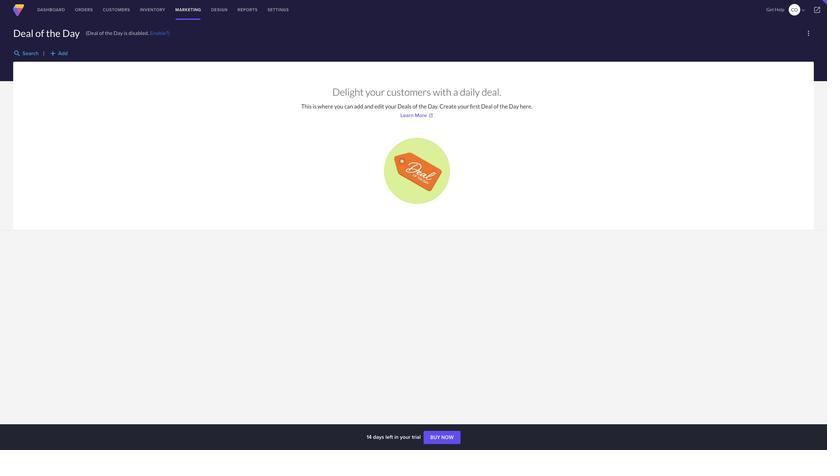 Task type: vqa. For each thing, say whether or not it's contained in the screenshot.
online inside the Set up the look, feel, and flow of your online store using Site Designer: Volusion's enhanced store building experience with benefits that include speed, flexibility, and ease-of-use.
no



Task type: describe. For each thing, give the bounding box(es) containing it.
where
[[318, 103, 333, 110]]

0 vertical spatial deal
[[13, 27, 33, 39]]

now
[[442, 435, 454, 441]]

of up learn more link
[[413, 103, 418, 110]]

in
[[395, 434, 399, 441]]

(deal of the day is disabled. enable?)
[[86, 29, 170, 37]]

disabled.
[[129, 30, 149, 36]]

inventory
[[140, 7, 166, 13]]

is inside this is where you can add and edit your deals of the day. create your first deal of the day here. learn more
[[313, 103, 317, 110]]

buy now link
[[424, 432, 461, 445]]

add
[[58, 50, 68, 57]]

deals
[[398, 103, 412, 110]]

days
[[373, 434, 384, 441]]

your right 'in'
[[400, 434, 411, 441]]

deal inside this is where you can add and edit your deals of the day. create your first deal of the day here. learn more
[[481, 103, 493, 110]]

reports
[[238, 7, 258, 13]]

learn more link
[[401, 112, 434, 119]]

this is where you can add and edit your deals of the day. create your first deal of the day here. learn more
[[302, 103, 533, 119]]

get
[[767, 7, 774, 12]]

more
[[415, 112, 427, 119]]

deal.
[[482, 86, 502, 98]]

learn
[[401, 112, 414, 119]]

more_vert
[[805, 29, 813, 37]]

customers
[[387, 86, 431, 98]]

a
[[454, 86, 458, 98]]

your left first
[[458, 103, 469, 110]]


[[814, 6, 822, 14]]

buy now
[[431, 435, 454, 441]]

search
[[22, 50, 39, 57]]

trial
[[412, 434, 421, 441]]

help
[[775, 7, 785, 12]]



Task type: locate. For each thing, give the bounding box(es) containing it.
day left (deal
[[62, 27, 80, 39]]

day inside this is where you can add and edit your deals of the day. create your first deal of the day here. learn more
[[509, 103, 519, 110]]

add right |
[[49, 50, 57, 57]]

the up more
[[419, 103, 427, 110]]

(deal
[[86, 30, 98, 36]]

of
[[35, 27, 44, 39], [99, 30, 104, 36], [413, 103, 418, 110], [494, 103, 499, 110]]

is left disabled.
[[124, 30, 128, 36]]

more_vert button
[[804, 28, 814, 39]]

is right this
[[313, 103, 317, 110]]

left
[[386, 434, 393, 441]]

day left disabled.
[[114, 30, 123, 36]]

orders
[[75, 7, 93, 13]]

deal of the day
[[13, 27, 80, 39]]

of up |
[[35, 27, 44, 39]]

0 horizontal spatial is
[[124, 30, 128, 36]]

search
[[13, 50, 21, 57]]

|
[[43, 50, 45, 56]]

co
[[792, 7, 799, 13]]

14 days left in your trial
[[367, 434, 422, 441]]

create
[[440, 103, 457, 110]]

here.
[[520, 103, 533, 110]]

add inside this is where you can add and edit your deals of the day. create your first deal of the day here. learn more
[[354, 103, 363, 110]]

is inside (deal of the day is disabled. enable?)
[[124, 30, 128, 36]]

of right (deal
[[99, 30, 104, 36]]

add right can
[[354, 103, 363, 110]]

you
[[335, 103, 344, 110]]

oops! you don't have any deals yet. image
[[384, 138, 450, 204]]

the right (deal
[[105, 30, 113, 36]]

day for (deal of the day is disabled. enable?)
[[114, 30, 123, 36]]

day.
[[428, 103, 439, 110]]

enable?)
[[150, 29, 170, 37]]

dashboard link
[[32, 0, 70, 20]]

the inside (deal of the day is disabled. enable?)
[[105, 30, 113, 36]]

co 
[[792, 7, 807, 13]]

search search
[[13, 50, 39, 57]]

add
[[49, 50, 57, 57], [354, 103, 363, 110]]

the
[[46, 27, 61, 39], [105, 30, 113, 36], [419, 103, 427, 110], [500, 103, 508, 110]]

marketing
[[175, 7, 201, 13]]

settings
[[268, 7, 289, 13]]

0 horizontal spatial day
[[62, 27, 80, 39]]

design
[[211, 7, 228, 13]]

day inside (deal of the day is disabled. enable?)
[[114, 30, 123, 36]]

deal
[[13, 27, 33, 39], [481, 103, 493, 110]]

the up add add
[[46, 27, 61, 39]]

1 vertical spatial is
[[313, 103, 317, 110]]

delight
[[333, 86, 364, 98]]

delight your customers with a daily deal.
[[333, 86, 502, 98]]

dashboard
[[37, 7, 65, 13]]

this
[[302, 103, 312, 110]]

1 vertical spatial add
[[354, 103, 363, 110]]

buy
[[431, 435, 441, 441]]

0 vertical spatial is
[[124, 30, 128, 36]]

14
[[367, 434, 372, 441]]

deal right first
[[481, 103, 493, 110]]

and
[[365, 103, 374, 110]]

deal up the search search
[[13, 27, 33, 39]]

1 horizontal spatial deal
[[481, 103, 493, 110]]

with
[[433, 86, 452, 98]]

get help
[[767, 7, 785, 12]]

day left here.
[[509, 103, 519, 110]]

1 horizontal spatial add
[[354, 103, 363, 110]]

add add
[[49, 50, 68, 57]]

1 horizontal spatial day
[[114, 30, 123, 36]]

edit
[[375, 103, 384, 110]]

first
[[470, 103, 480, 110]]

daily
[[460, 86, 480, 98]]

the down deal. at right top
[[500, 103, 508, 110]]

can
[[345, 103, 353, 110]]

your right the edit
[[385, 103, 397, 110]]

customers
[[103, 7, 130, 13]]

1 vertical spatial deal
[[481, 103, 493, 110]]

0 vertical spatial add
[[49, 50, 57, 57]]

 link
[[808, 0, 828, 20]]

your
[[366, 86, 385, 98], [385, 103, 397, 110], [458, 103, 469, 110], [400, 434, 411, 441]]

enable?) link
[[150, 29, 170, 37]]

0 horizontal spatial add
[[49, 50, 57, 57]]

of down deal. at right top
[[494, 103, 499, 110]]

0 horizontal spatial deal
[[13, 27, 33, 39]]

2 horizontal spatial day
[[509, 103, 519, 110]]

is
[[124, 30, 128, 36], [313, 103, 317, 110]]

day
[[62, 27, 80, 39], [114, 30, 123, 36], [509, 103, 519, 110]]

of inside (deal of the day is disabled. enable?)
[[99, 30, 104, 36]]

1 horizontal spatial is
[[313, 103, 317, 110]]

your up the edit
[[366, 86, 385, 98]]


[[801, 7, 807, 13]]

day for deal of the day
[[62, 27, 80, 39]]



